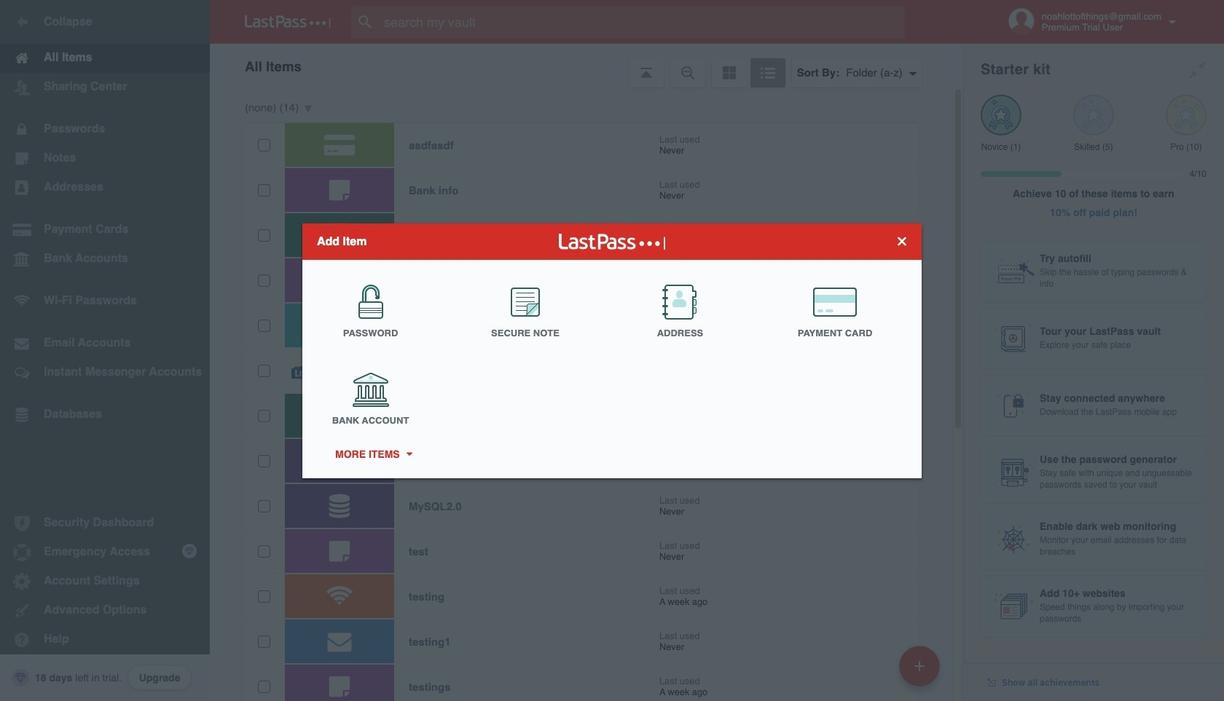 Task type: describe. For each thing, give the bounding box(es) containing it.
new item navigation
[[894, 642, 949, 702]]

search my vault text field
[[351, 6, 934, 38]]

new item image
[[915, 661, 925, 672]]

vault options navigation
[[210, 44, 964, 87]]



Task type: locate. For each thing, give the bounding box(es) containing it.
Search search field
[[351, 6, 934, 38]]

main navigation navigation
[[0, 0, 210, 702]]

caret right image
[[404, 453, 414, 456]]

dialog
[[302, 223, 922, 479]]

lastpass image
[[245, 15, 331, 28]]



Task type: vqa. For each thing, say whether or not it's contained in the screenshot.
New item element
no



